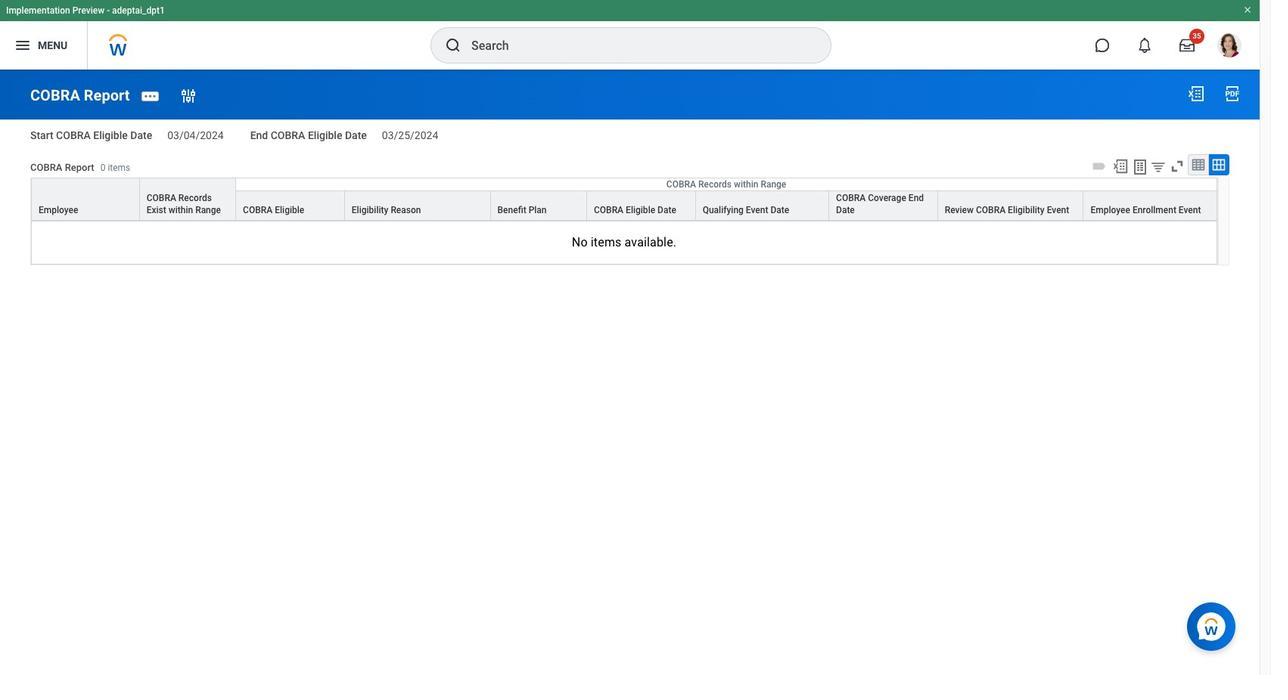 Task type: locate. For each thing, give the bounding box(es) containing it.
records up qualifying
[[699, 179, 732, 190]]

employee button
[[32, 178, 139, 220]]

cobra right review
[[976, 205, 1006, 216]]

0 horizontal spatial export to excel image
[[1113, 158, 1129, 175]]

employee enrollment event
[[1091, 205, 1202, 216]]

1 vertical spatial range
[[195, 205, 221, 216]]

records down 03/04/2024
[[179, 193, 212, 203]]

implementation
[[6, 5, 70, 16]]

employee
[[39, 205, 78, 216], [1091, 205, 1131, 216]]

0 horizontal spatial range
[[195, 205, 221, 216]]

cobra up exist
[[147, 193, 176, 203]]

cobra for cobra report 0 items
[[30, 162, 62, 173]]

-
[[107, 5, 110, 16]]

records for within
[[699, 179, 732, 190]]

no
[[572, 235, 588, 250]]

1 horizontal spatial records
[[699, 179, 732, 190]]

3 event from the left
[[1179, 205, 1202, 216]]

0 vertical spatial items
[[108, 163, 130, 173]]

cobra inside cobra records exist within range
[[147, 193, 176, 203]]

records
[[699, 179, 732, 190], [179, 193, 212, 203]]

end
[[250, 130, 268, 142], [909, 193, 924, 203]]

cobra right cobra records exist within range "popup button"
[[243, 205, 273, 216]]

0 horizontal spatial within
[[169, 205, 193, 216]]

0 vertical spatial export to excel image
[[1188, 85, 1206, 103]]

cobra up 'no items available.' at top
[[594, 205, 624, 216]]

eligibility reason button
[[345, 191, 490, 220]]

1 horizontal spatial end
[[909, 193, 924, 203]]

within up "qualifying event date"
[[734, 179, 759, 190]]

employee down cobra report 0 items
[[39, 205, 78, 216]]

report up the start cobra eligible date
[[84, 86, 130, 104]]

range right exist
[[195, 205, 221, 216]]

reason
[[391, 205, 421, 216]]

employee left enrollment
[[1091, 205, 1131, 216]]

within inside cobra records exist within range
[[169, 205, 193, 216]]

03/04/2024
[[167, 130, 224, 142]]

2 horizontal spatial event
[[1179, 205, 1202, 216]]

0 horizontal spatial records
[[179, 193, 212, 203]]

35 button
[[1171, 29, 1205, 62]]

eligible
[[93, 130, 128, 142], [308, 130, 342, 142], [275, 205, 305, 216], [626, 205, 656, 216]]

cobra inside cobra coverage end date
[[836, 193, 866, 203]]

cobra up cobra eligible date popup button
[[667, 179, 696, 190]]

report left 0
[[65, 162, 94, 173]]

date
[[130, 130, 152, 142], [345, 130, 367, 142], [658, 205, 677, 216], [771, 205, 790, 216], [836, 205, 855, 216]]

1 vertical spatial within
[[169, 205, 193, 216]]

start cobra eligible date
[[30, 130, 152, 142]]

0 vertical spatial within
[[734, 179, 759, 190]]

1 horizontal spatial items
[[591, 235, 622, 250]]

end right coverage
[[909, 193, 924, 203]]

cobra up start
[[30, 86, 80, 104]]

row
[[31, 178, 1218, 221], [31, 191, 1218, 221]]

cobra report main content
[[0, 70, 1260, 279]]

cobra coverage end date
[[836, 193, 924, 216]]

export to excel image
[[1188, 85, 1206, 103], [1113, 158, 1129, 175]]

cobra records exist within range button
[[140, 178, 236, 220]]

range
[[761, 179, 787, 190], [195, 205, 221, 216]]

range up qualifying event date popup button
[[761, 179, 787, 190]]

cobra for cobra report
[[30, 86, 80, 104]]

1 horizontal spatial within
[[734, 179, 759, 190]]

1 horizontal spatial eligibility
[[1008, 205, 1045, 216]]

1 vertical spatial end
[[909, 193, 924, 203]]

0 vertical spatial report
[[84, 86, 130, 104]]

cobra
[[30, 86, 80, 104], [56, 130, 91, 142], [271, 130, 305, 142], [30, 162, 62, 173], [667, 179, 696, 190], [147, 193, 176, 203], [836, 193, 866, 203], [243, 205, 273, 216], [594, 205, 624, 216], [976, 205, 1006, 216]]

records inside popup button
[[699, 179, 732, 190]]

within right exist
[[169, 205, 193, 216]]

fullscreen image
[[1170, 158, 1186, 175]]

cobra report element
[[30, 86, 130, 104]]

0 horizontal spatial eligibility
[[352, 205, 389, 216]]

2 employee from the left
[[1091, 205, 1131, 216]]

start cobra eligible date element
[[167, 121, 224, 143]]

range inside cobra records exist within range
[[195, 205, 221, 216]]

row containing cobra coverage end date
[[31, 191, 1218, 221]]

items right no
[[591, 235, 622, 250]]

0 vertical spatial range
[[761, 179, 787, 190]]

report
[[84, 86, 130, 104], [65, 162, 94, 173]]

within
[[734, 179, 759, 190], [169, 205, 193, 216]]

export to excel image left view printable version (pdf) icon
[[1188, 85, 1206, 103]]

1 horizontal spatial event
[[1047, 205, 1070, 216]]

menu banner
[[0, 0, 1260, 70]]

0 vertical spatial records
[[699, 179, 732, 190]]

2 event from the left
[[1047, 205, 1070, 216]]

plan
[[529, 205, 547, 216]]

eligibility left the reason
[[352, 205, 389, 216]]

toolbar
[[1089, 154, 1230, 178]]

date inside cobra coverage end date
[[836, 205, 855, 216]]

Search Workday  search field
[[472, 29, 800, 62]]

search image
[[444, 36, 463, 55]]

qualifying
[[703, 205, 744, 216]]

0 horizontal spatial end
[[250, 130, 268, 142]]

records for exist
[[179, 193, 212, 203]]

eligibility right review
[[1008, 205, 1045, 216]]

event
[[746, 205, 769, 216], [1047, 205, 1070, 216], [1179, 205, 1202, 216]]

1 vertical spatial records
[[179, 193, 212, 203]]

0 horizontal spatial items
[[108, 163, 130, 173]]

cobra for cobra records exist within range
[[147, 193, 176, 203]]

1 row from the top
[[31, 178, 1218, 221]]

table image
[[1191, 157, 1207, 172]]

profile logan mcneil image
[[1218, 33, 1242, 61]]

menu button
[[0, 21, 87, 70]]

range inside popup button
[[761, 179, 787, 190]]

eligibility
[[352, 205, 389, 216], [1008, 205, 1045, 216]]

within inside popup button
[[734, 179, 759, 190]]

date for start cobra eligible date
[[130, 130, 152, 142]]

35
[[1193, 32, 1202, 40]]

0 vertical spatial end
[[250, 130, 268, 142]]

eligibility reason
[[352, 205, 421, 216]]

end right 03/04/2024
[[250, 130, 268, 142]]

toolbar inside 'cobra report' main content
[[1089, 154, 1230, 178]]

adeptai_dpt1
[[112, 5, 165, 16]]

items right 0
[[108, 163, 130, 173]]

03/25/2024
[[382, 130, 438, 142]]

1 vertical spatial report
[[65, 162, 94, 173]]

1 horizontal spatial employee
[[1091, 205, 1131, 216]]

benefit plan
[[498, 205, 547, 216]]

2 row from the top
[[31, 191, 1218, 221]]

0 horizontal spatial event
[[746, 205, 769, 216]]

1 horizontal spatial range
[[761, 179, 787, 190]]

0 horizontal spatial employee
[[39, 205, 78, 216]]

1 vertical spatial items
[[591, 235, 622, 250]]

qualifying event date button
[[696, 191, 829, 220]]

report for cobra report
[[84, 86, 130, 104]]

cobra records within range button
[[236, 178, 1217, 191]]

1 employee from the left
[[39, 205, 78, 216]]

close environment banner image
[[1244, 5, 1253, 14]]

cobra down start
[[30, 162, 62, 173]]

no items available.
[[572, 235, 677, 250]]

export to excel image left export to worksheets "image"
[[1113, 158, 1129, 175]]

items
[[108, 163, 130, 173], [591, 235, 622, 250]]

menu
[[38, 39, 68, 51]]

cobra left coverage
[[836, 193, 866, 203]]

records inside cobra records exist within range
[[179, 193, 212, 203]]



Task type: vqa. For each thing, say whether or not it's contained in the screenshot.
exclamation circle icon
no



Task type: describe. For each thing, give the bounding box(es) containing it.
employee for employee enrollment event
[[1091, 205, 1131, 216]]

inbox large image
[[1180, 38, 1195, 53]]

expand table image
[[1212, 157, 1227, 172]]

2 eligibility from the left
[[1008, 205, 1045, 216]]

cobra eligible date button
[[587, 191, 695, 220]]

row containing cobra records within range
[[31, 178, 1218, 221]]

select to filter grid data image
[[1151, 159, 1167, 175]]

benefit
[[498, 205, 527, 216]]

report for cobra report 0 items
[[65, 162, 94, 173]]

items inside cobra report 0 items
[[108, 163, 130, 173]]

cobra eligible button
[[236, 191, 344, 220]]

change selection image
[[179, 87, 197, 105]]

implementation preview -   adeptai_dpt1
[[6, 5, 165, 16]]

cobra for cobra eligible
[[243, 205, 273, 216]]

notifications large image
[[1138, 38, 1153, 53]]

enrollment
[[1133, 205, 1177, 216]]

cobra records exist within range
[[147, 193, 221, 216]]

export to worksheets image
[[1132, 158, 1150, 176]]

preview
[[72, 5, 105, 16]]

cobra right start
[[56, 130, 91, 142]]

cobra for cobra eligible date
[[594, 205, 624, 216]]

coverage
[[868, 193, 907, 203]]

justify image
[[14, 36, 32, 55]]

1 vertical spatial export to excel image
[[1113, 158, 1129, 175]]

exist
[[147, 205, 166, 216]]

end cobra eligible date
[[250, 130, 367, 142]]

review cobra eligibility event
[[945, 205, 1070, 216]]

employee enrollment event button
[[1084, 191, 1217, 220]]

cobra eligible
[[243, 205, 305, 216]]

date for cobra coverage end date
[[836, 205, 855, 216]]

1 event from the left
[[746, 205, 769, 216]]

available.
[[625, 235, 677, 250]]

cobra up 'cobra eligible' popup button
[[271, 130, 305, 142]]

qualifying event date
[[703, 205, 790, 216]]

no items available to be tagged image
[[1092, 158, 1108, 175]]

1 eligibility from the left
[[352, 205, 389, 216]]

review cobra eligibility event button
[[938, 191, 1084, 220]]

end cobra eligible date element
[[382, 121, 438, 143]]

employee for employee
[[39, 205, 78, 216]]

review
[[945, 205, 974, 216]]

cobra for cobra coverage end date
[[836, 193, 866, 203]]

view printable version (pdf) image
[[1224, 85, 1242, 103]]

1 horizontal spatial export to excel image
[[1188, 85, 1206, 103]]

cobra report
[[30, 86, 130, 104]]

date for end cobra eligible date
[[345, 130, 367, 142]]

cobra eligible date
[[594, 205, 677, 216]]

end inside cobra coverage end date
[[909, 193, 924, 203]]

start
[[30, 130, 53, 142]]

cobra records within range
[[667, 179, 787, 190]]

0
[[100, 163, 106, 173]]

cobra report 0 items
[[30, 162, 130, 173]]

cobra for cobra records within range
[[667, 179, 696, 190]]

cobra coverage end date button
[[830, 191, 938, 220]]

benefit plan button
[[491, 191, 587, 220]]



